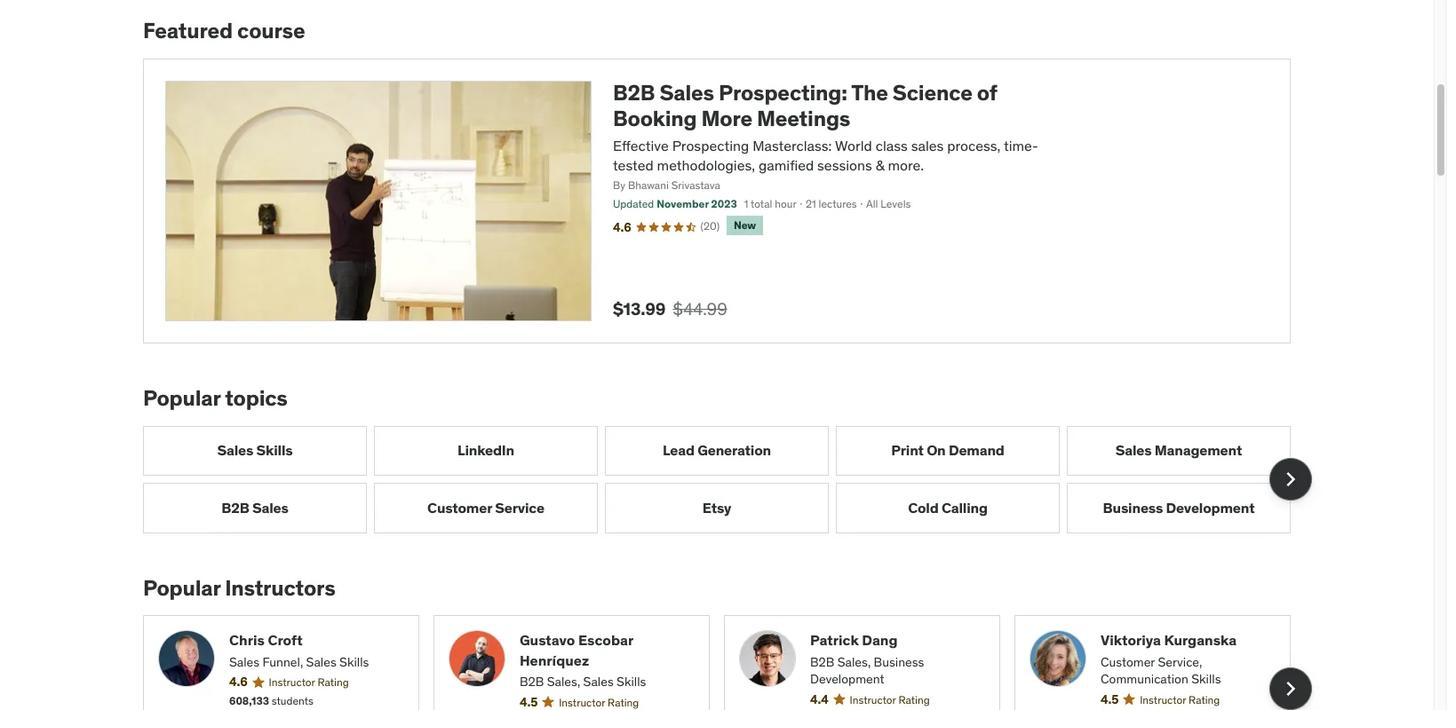 Task type: vqa. For each thing, say whether or not it's contained in the screenshot.


Task type: locate. For each thing, give the bounding box(es) containing it.
0 horizontal spatial business
[[874, 655, 924, 670]]

1 vertical spatial carousel element
[[143, 616, 1312, 711]]

sales skills
[[217, 442, 293, 460]]

1 horizontal spatial business
[[1103, 499, 1163, 517]]

print on demand link
[[836, 426, 1060, 476]]

patrick
[[810, 632, 859, 650]]

instructor rating
[[269, 676, 349, 690], [850, 694, 930, 707], [1140, 694, 1220, 707], [559, 696, 639, 710]]

next image
[[1277, 466, 1305, 494], [1277, 675, 1305, 704]]

0 vertical spatial customer
[[427, 499, 492, 517]]

skills inside sales skills link
[[256, 442, 293, 460]]

b2b inside b2b sales prospecting: the science of booking more meetings effective prospecting masterclass: world class sales process, time- tested methodologies, gamified sessions & more. by bhawani srivastava
[[613, 79, 655, 107]]

rating for gustavo escobar henríquez
[[608, 696, 639, 710]]

business inside 'link'
[[1103, 499, 1163, 517]]

instructor rating for viktoriya kurganska
[[1140, 694, 1220, 707]]

rating for patrick dang
[[899, 694, 930, 707]]

b2b up effective on the left top
[[613, 79, 655, 107]]

1 popular from the top
[[143, 385, 220, 412]]

4.6 down updated
[[613, 219, 631, 235]]

2 popular from the top
[[143, 574, 220, 602]]

customer
[[427, 499, 492, 517], [1101, 655, 1155, 670]]

gustavo escobar henríquez link
[[520, 631, 695, 671]]

1 horizontal spatial customer
[[1101, 655, 1155, 670]]

popular for popular topics
[[143, 385, 220, 412]]

0 vertical spatial 4.6
[[613, 219, 631, 235]]

by
[[613, 179, 625, 192]]

chris
[[229, 632, 265, 650]]

sales down gustavo escobar henríquez link
[[583, 674, 614, 690]]

customer down viktoriya at the right of page
[[1101, 655, 1155, 670]]

instructor down patrick dang b2b sales, business development
[[850, 694, 896, 707]]

skills down the chris croft link
[[339, 655, 369, 670]]

kurganska
[[1164, 632, 1237, 650]]

skills down service,
[[1192, 672, 1221, 688]]

meetings
[[757, 105, 850, 132]]

development
[[1166, 499, 1255, 517], [810, 672, 884, 688]]

updated
[[613, 197, 654, 211]]

0 horizontal spatial customer
[[427, 499, 492, 517]]

booking
[[613, 105, 697, 132]]

carousel element containing chris croft
[[143, 616, 1312, 711]]

0 vertical spatial popular
[[143, 385, 220, 412]]

service
[[495, 499, 545, 517]]

0 vertical spatial business
[[1103, 499, 1163, 517]]

development up 4.4
[[810, 672, 884, 688]]

rating down gustavo escobar henríquez link
[[608, 696, 639, 710]]

next image inside popular instructors element
[[1277, 675, 1305, 704]]

rating
[[318, 676, 349, 690], [899, 694, 930, 707], [1189, 694, 1220, 707], [608, 696, 639, 710]]

sales, down the patrick at the right of page
[[838, 655, 871, 670]]

instructor rating for gustavo escobar henríquez
[[559, 696, 639, 710]]

sales management
[[1116, 442, 1242, 460]]

skills down gustavo escobar henríquez link
[[617, 674, 646, 690]]

instructor rating up students at the bottom
[[269, 676, 349, 690]]

sales up prospecting
[[660, 79, 714, 107]]

instructors
[[225, 574, 335, 602]]

viktoriya kurganska link
[[1101, 631, 1276, 651]]

calling
[[942, 499, 988, 517]]

0 vertical spatial next image
[[1277, 466, 1305, 494]]

instructor down gustavo escobar henríquez b2b sales, sales skills
[[559, 696, 605, 710]]

customer service
[[427, 499, 545, 517]]

rating down patrick dang link at the bottom of page
[[899, 694, 930, 707]]

instructor up students at the bottom
[[269, 676, 315, 690]]

1 vertical spatial 4.6
[[229, 675, 247, 691]]

4.5 for henríquez
[[520, 694, 538, 710]]

of
[[977, 79, 997, 107]]

b2b down henríquez at the left of the page
[[520, 674, 544, 690]]

1 horizontal spatial sales,
[[838, 655, 871, 670]]

4.5 for customer
[[1101, 692, 1119, 708]]

1 vertical spatial next image
[[1277, 675, 1305, 704]]

1 horizontal spatial development
[[1166, 499, 1255, 517]]

sales down the chris croft link
[[306, 655, 336, 670]]

sales, down henríquez at the left of the page
[[547, 674, 580, 690]]

1 vertical spatial customer
[[1101, 655, 1155, 670]]

gamified
[[759, 156, 814, 174]]

1 horizontal spatial 4.6
[[613, 219, 631, 235]]

carousel element
[[143, 426, 1312, 534], [143, 616, 1312, 711]]

carousel element containing sales skills
[[143, 426, 1312, 534]]

$13.99
[[613, 298, 666, 320]]

sales
[[660, 79, 714, 107], [217, 442, 253, 460], [1116, 442, 1152, 460], [252, 499, 288, 517], [229, 655, 260, 670], [306, 655, 336, 670], [583, 674, 614, 690]]

1 carousel element from the top
[[143, 426, 1312, 534]]

business down sales management link
[[1103, 499, 1163, 517]]

business development link
[[1067, 483, 1291, 534]]

world
[[835, 137, 872, 154]]

4.5
[[1101, 692, 1119, 708], [520, 694, 538, 710]]

cold calling
[[908, 499, 988, 517]]

4.5 down communication
[[1101, 692, 1119, 708]]

instructor rating down gustavo escobar henríquez b2b sales, sales skills
[[559, 696, 639, 710]]

2 carousel element from the top
[[143, 616, 1312, 711]]

all levels
[[866, 197, 911, 211]]

0 horizontal spatial development
[[810, 672, 884, 688]]

2 next image from the top
[[1277, 675, 1305, 704]]

4.6 inside popular instructors element
[[229, 675, 247, 691]]

sales, inside gustavo escobar henríquez b2b sales, sales skills
[[547, 674, 580, 690]]

1 next image from the top
[[1277, 466, 1305, 494]]

sales down popular topics on the bottom of the page
[[217, 442, 253, 460]]

0 horizontal spatial 4.5
[[520, 694, 538, 710]]

development inside 'link'
[[1166, 499, 1255, 517]]

1 vertical spatial sales,
[[547, 674, 580, 690]]

instructor down communication
[[1140, 694, 1186, 707]]

popular
[[143, 385, 220, 412], [143, 574, 220, 602]]

0 vertical spatial carousel element
[[143, 426, 1312, 534]]

demand
[[949, 442, 1005, 460]]

customer left service
[[427, 499, 492, 517]]

b2b down the patrick at the right of page
[[810, 655, 835, 670]]

generation
[[698, 442, 771, 460]]

1 vertical spatial business
[[874, 655, 924, 670]]

students
[[272, 695, 314, 708]]

development inside patrick dang b2b sales, business development
[[810, 672, 884, 688]]

instructor
[[269, 676, 315, 690], [850, 694, 896, 707], [1140, 694, 1186, 707], [559, 696, 605, 710]]

1 total hour
[[744, 197, 797, 211]]

0 horizontal spatial sales,
[[547, 674, 580, 690]]

skills inside viktoriya kurganska customer service, communication skills
[[1192, 672, 1221, 688]]

instructor for patrick dang
[[850, 694, 896, 707]]

skills
[[256, 442, 293, 460], [339, 655, 369, 670], [1192, 672, 1221, 688], [617, 674, 646, 690]]

customer service link
[[374, 483, 598, 534]]

0 vertical spatial development
[[1166, 499, 1255, 517]]

instructor rating down patrick dang b2b sales, business development
[[850, 694, 930, 707]]

1 vertical spatial development
[[810, 672, 884, 688]]

1 horizontal spatial 4.5
[[1101, 692, 1119, 708]]

skills down topics
[[256, 442, 293, 460]]

bhawani
[[628, 179, 669, 192]]

cold
[[908, 499, 939, 517]]

rating down the chris croft link
[[318, 676, 349, 690]]

sales, inside patrick dang b2b sales, business development
[[838, 655, 871, 670]]

etsy link
[[605, 483, 829, 534]]

21 lectures
[[806, 197, 857, 211]]

4.5 down henríquez at the left of the page
[[520, 694, 538, 710]]

management
[[1155, 442, 1242, 460]]

4.6
[[613, 219, 631, 235], [229, 675, 247, 691]]

4.6 for (20)
[[613, 219, 631, 235]]

rating down service,
[[1189, 694, 1220, 707]]

instructor rating for chris croft
[[269, 676, 349, 690]]

instructor rating down service,
[[1140, 694, 1220, 707]]

business down patrick dang link at the bottom of page
[[874, 655, 924, 670]]

skills inside gustavo escobar henríquez b2b sales, sales skills
[[617, 674, 646, 690]]

0 horizontal spatial 4.6
[[229, 675, 247, 691]]

effective
[[613, 137, 669, 154]]

4.6 for instructor rating
[[229, 675, 247, 691]]

more
[[701, 105, 752, 132]]

0 vertical spatial sales,
[[838, 655, 871, 670]]

business
[[1103, 499, 1163, 517], [874, 655, 924, 670]]

sales inside gustavo escobar henríquez b2b sales, sales skills
[[583, 674, 614, 690]]

class
[[876, 137, 908, 154]]

4.6 up "608,133" on the left of the page
[[229, 675, 247, 691]]

sessions
[[817, 156, 872, 174]]

featured
[[143, 17, 233, 45]]

escobar
[[578, 632, 633, 650]]

1 vertical spatial popular
[[143, 574, 220, 602]]

608,133
[[229, 695, 269, 708]]

updated november 2023
[[613, 197, 737, 211]]

development down the management on the bottom right of the page
[[1166, 499, 1255, 517]]



Task type: describe. For each thing, give the bounding box(es) containing it.
popular topics
[[143, 385, 288, 412]]

viktoriya kurganska customer service, communication skills
[[1101, 632, 1237, 688]]

patrick dang link
[[810, 631, 985, 651]]

sales skills link
[[143, 426, 367, 476]]

sales down sales skills link
[[252, 499, 288, 517]]

november
[[657, 197, 709, 211]]

time-
[[1004, 137, 1038, 154]]

$13.99 $44.99
[[613, 298, 727, 320]]

b2b sales
[[221, 499, 288, 517]]

2023
[[711, 197, 737, 211]]

croft
[[268, 632, 303, 650]]

hour
[[775, 197, 797, 211]]

dang
[[862, 632, 898, 650]]

linkedin link
[[374, 426, 598, 476]]

customer inside viktoriya kurganska customer service, communication skills
[[1101, 655, 1155, 670]]

lead
[[663, 442, 695, 460]]

levels
[[881, 197, 911, 211]]

sales inside b2b sales prospecting: the science of booking more meetings effective prospecting masterclass: world class sales process, time- tested methodologies, gamified sessions & more. by bhawani srivastava
[[660, 79, 714, 107]]

lead generation link
[[605, 426, 829, 476]]

prospecting
[[672, 137, 749, 154]]

608,133 students
[[229, 695, 314, 708]]

etsy
[[703, 499, 731, 517]]

lead generation
[[663, 442, 771, 460]]

4.4
[[810, 692, 829, 708]]

service,
[[1158, 655, 1202, 670]]

viktoriya
[[1101, 632, 1161, 650]]

tested
[[613, 156, 654, 174]]

masterclass:
[[753, 137, 832, 154]]

on
[[927, 442, 946, 460]]

print on demand
[[891, 442, 1005, 460]]

course
[[237, 17, 305, 45]]

patrick dang b2b sales, business development
[[810, 632, 924, 688]]

cold calling link
[[836, 483, 1060, 534]]

total
[[751, 197, 772, 211]]

b2b sales link
[[143, 483, 367, 534]]

methodologies,
[[657, 156, 755, 174]]

prospecting:
[[719, 79, 847, 107]]

new
[[734, 219, 756, 232]]

b2b down sales skills link
[[221, 499, 249, 517]]

b2b inside gustavo escobar henríquez b2b sales, sales skills
[[520, 674, 544, 690]]

instructor for viktoriya kurganska
[[1140, 694, 1186, 707]]

popular instructors
[[143, 574, 335, 602]]

carousel element for popular topics
[[143, 426, 1312, 534]]

chris croft sales funnel, sales skills
[[229, 632, 369, 670]]

featured course
[[143, 17, 305, 45]]

sales management link
[[1067, 426, 1291, 476]]

instructor for gustavo escobar henríquez
[[559, 696, 605, 710]]

instructor rating for patrick dang
[[850, 694, 930, 707]]

process,
[[947, 137, 1001, 154]]

b2b sales prospecting: the science of booking more meetings effective prospecting masterclass: world class sales process, time- tested methodologies, gamified sessions & more. by bhawani srivastava
[[613, 79, 1038, 192]]

rating for viktoriya kurganska
[[1189, 694, 1220, 707]]

next image for popular instructors
[[1277, 675, 1305, 704]]

all
[[866, 197, 878, 211]]

science
[[893, 79, 973, 107]]

lectures
[[819, 197, 857, 211]]

gustavo escobar henríquez b2b sales, sales skills
[[520, 632, 646, 690]]

popular instructors element
[[143, 574, 1312, 711]]

b2b inside patrick dang b2b sales, business development
[[810, 655, 835, 670]]

srivastava
[[671, 179, 720, 192]]

skills inside chris croft sales funnel, sales skills
[[339, 655, 369, 670]]

$44.99
[[673, 298, 727, 320]]

rating for chris croft
[[318, 676, 349, 690]]

henríquez
[[520, 652, 589, 670]]

chris croft link
[[229, 631, 404, 651]]

topics
[[225, 385, 288, 412]]

sales left the management on the bottom right of the page
[[1116, 442, 1152, 460]]

popular for popular instructors
[[143, 574, 220, 602]]

sales
[[911, 137, 944, 154]]

&
[[876, 156, 884, 174]]

more.
[[888, 156, 924, 174]]

(20)
[[701, 219, 720, 233]]

next image for popular topics
[[1277, 466, 1305, 494]]

communication
[[1101, 672, 1189, 688]]

funnel,
[[263, 655, 303, 670]]

business development
[[1103, 499, 1255, 517]]

carousel element for popular instructors
[[143, 616, 1312, 711]]

the
[[851, 79, 888, 107]]

21
[[806, 197, 816, 211]]

linkedin
[[458, 442, 514, 460]]

gustavo
[[520, 632, 575, 650]]

business inside patrick dang b2b sales, business development
[[874, 655, 924, 670]]

customer inside "link"
[[427, 499, 492, 517]]

sales down chris
[[229, 655, 260, 670]]

instructor for chris croft
[[269, 676, 315, 690]]

1
[[744, 197, 748, 211]]



